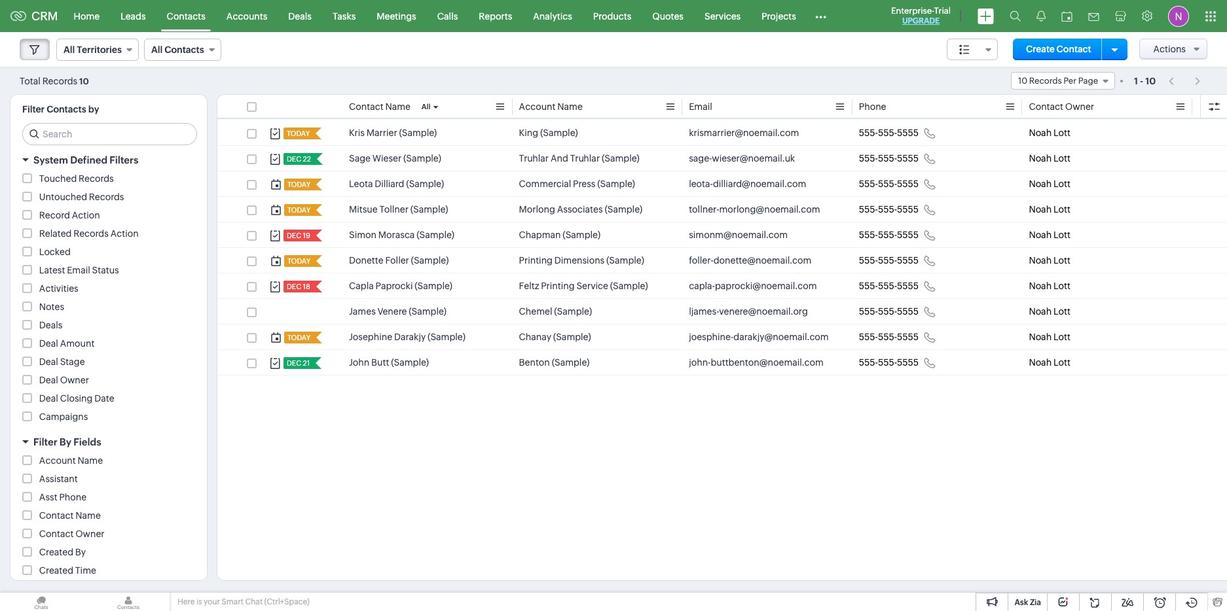 Task type: vqa. For each thing, say whether or not it's contained in the screenshot.


Task type: describe. For each thing, give the bounding box(es) containing it.
contact up created by on the left of the page
[[39, 529, 74, 540]]

noah lott for wieser@noemail.uk
[[1029, 153, 1071, 164]]

krismarrier@noemail.com
[[689, 128, 799, 138]]

555-555-5555 for donette@noemail.com
[[859, 255, 919, 266]]

555-555-5555 for buttbenton@noemail.com
[[859, 358, 919, 368]]

dec 22 link
[[284, 153, 312, 165]]

tasks link
[[322, 0, 366, 32]]

morasca
[[378, 230, 415, 240]]

chapman
[[519, 230, 561, 240]]

(sample) inside king (sample) link
[[540, 128, 578, 138]]

locked
[[39, 247, 71, 257]]

donette
[[349, 255, 384, 266]]

dec 22
[[287, 155, 311, 163]]

venere
[[378, 307, 407, 317]]

darakjy@noemail.com
[[734, 332, 829, 343]]

(sample) inside the feltz printing service (sample) link
[[610, 281, 648, 291]]

sage-wieser@noemail.uk link
[[689, 152, 795, 165]]

capla paprocki (sample)
[[349, 281, 453, 291]]

noah lott for dilliard@noemail.com
[[1029, 179, 1071, 189]]

mitsue tollner (sample) link
[[349, 203, 448, 216]]

(sample) inside morlong associates (sample) link
[[605, 204, 643, 215]]

created for created time
[[39, 566, 73, 576]]

5555 for paprocki@noemail.com
[[897, 281, 919, 291]]

today link for donette
[[284, 255, 312, 267]]

king (sample)
[[519, 128, 578, 138]]

name up kris marrier (sample) link
[[385, 102, 411, 112]]

noah for morlong@noemail.com
[[1029, 204, 1052, 215]]

Other Modules field
[[807, 6, 835, 27]]

benton (sample) link
[[519, 356, 590, 369]]

records for touched
[[79, 174, 114, 184]]

foller-donette@noemail.com link
[[689, 254, 812, 267]]

today link for josephine
[[284, 332, 312, 344]]

create menu element
[[970, 0, 1002, 32]]

foller-donette@noemail.com
[[689, 255, 812, 266]]

name up king (sample)
[[558, 102, 583, 112]]

(sample) inside kris marrier (sample) link
[[399, 128, 437, 138]]

deal closing date
[[39, 394, 114, 404]]

today link for leota
[[284, 179, 312, 191]]

system defined filters
[[33, 155, 138, 166]]

home link
[[63, 0, 110, 32]]

simon
[[349, 230, 377, 240]]

accounts
[[227, 11, 267, 21]]

quotes
[[653, 11, 684, 21]]

1 vertical spatial contact owner
[[39, 529, 105, 540]]

name down asst phone
[[76, 511, 101, 521]]

lott for dilliard@noemail.com
[[1054, 179, 1071, 189]]

filter for filter contacts by
[[22, 104, 45, 115]]

per
[[1064, 76, 1077, 86]]

donette foller (sample) link
[[349, 254, 449, 267]]

noah for venere@noemail.org
[[1029, 307, 1052, 317]]

morlong associates (sample) link
[[519, 203, 643, 216]]

signals image
[[1037, 10, 1046, 22]]

quotes link
[[642, 0, 694, 32]]

reports
[[479, 11, 512, 21]]

ask
[[1015, 599, 1029, 608]]

trial
[[934, 6, 951, 16]]

simonm@noemail.com link
[[689, 229, 788, 242]]

tollner-morlong@noemail.com link
[[689, 203, 820, 216]]

dec for john butt (sample)
[[287, 360, 302, 367]]

today for josephine darakjy (sample)
[[288, 334, 311, 342]]

profile image
[[1169, 6, 1190, 27]]

1 horizontal spatial account name
[[519, 102, 583, 112]]

closing
[[60, 394, 93, 404]]

10 inside 10 records per page field
[[1019, 76, 1028, 86]]

joesphine-darakjy@noemail.com link
[[689, 331, 829, 344]]

contacts image
[[87, 593, 170, 612]]

dilliard@noemail.com
[[713, 179, 807, 189]]

all for all territories
[[64, 45, 75, 55]]

here is your smart chat (ctrl+space)
[[178, 598, 310, 607]]

1 horizontal spatial action
[[110, 229, 139, 239]]

calls link
[[427, 0, 469, 32]]

noah lott for venere@noemail.org
[[1029, 307, 1071, 317]]

0 vertical spatial contact owner
[[1029, 102, 1095, 112]]

10 for 1 - 10
[[1146, 76, 1156, 86]]

contact up kris
[[349, 102, 384, 112]]

today for leota dilliard (sample)
[[288, 181, 311, 189]]

capla-paprocki@noemail.com link
[[689, 280, 817, 293]]

leota-dilliard@noemail.com link
[[689, 178, 807, 191]]

total records 10
[[20, 76, 89, 86]]

josephine
[[349, 332, 392, 343]]

territories
[[77, 45, 122, 55]]

(sample) inside josephine darakjy (sample) link
[[428, 332, 466, 343]]

1
[[1134, 76, 1138, 86]]

1 vertical spatial printing
[[541, 281, 575, 291]]

search element
[[1002, 0, 1029, 32]]

today link for kris
[[284, 128, 311, 140]]

filter contacts by
[[22, 104, 99, 115]]

(sample) inside chemel (sample) link
[[554, 307, 592, 317]]

lott for buttbenton@noemail.com
[[1054, 358, 1071, 368]]

dec for sage wieser (sample)
[[287, 155, 302, 163]]

(sample) inside the commercial press (sample) link
[[598, 179, 635, 189]]

king
[[519, 128, 538, 138]]

feltz printing service (sample) link
[[519, 280, 648, 293]]

1 555-555-5555 from the top
[[859, 128, 919, 138]]

dec for simon morasca (sample)
[[287, 232, 302, 240]]

search image
[[1010, 10, 1021, 22]]

tollner-morlong@noemail.com
[[689, 204, 820, 215]]

create contact button
[[1013, 39, 1105, 60]]

noah for buttbenton@noemail.com
[[1029, 358, 1052, 368]]

press
[[573, 179, 596, 189]]

noah lott for darakjy@noemail.com
[[1029, 332, 1071, 343]]

chanay (sample) link
[[519, 331, 591, 344]]

stage
[[60, 357, 85, 367]]

darakjy
[[394, 332, 426, 343]]

(sample) inside john butt (sample) link
[[391, 358, 429, 368]]

today for kris marrier (sample)
[[287, 130, 310, 138]]

today link for mitsue
[[284, 204, 312, 216]]

0 vertical spatial account
[[519, 102, 556, 112]]

lott for paprocki@noemail.com
[[1054, 281, 1071, 291]]

records for 10
[[1030, 76, 1062, 86]]

filter for filter by fields
[[33, 437, 57, 448]]

john
[[349, 358, 370, 368]]

leota dilliard (sample) link
[[349, 178, 444, 191]]

status
[[92, 265, 119, 276]]

upgrade
[[903, 16, 940, 26]]

1 5555 from the top
[[897, 128, 919, 138]]

filters
[[110, 155, 138, 166]]

john-buttbenton@noemail.com
[[689, 358, 824, 368]]

profile element
[[1161, 0, 1197, 32]]

printing dimensions (sample) link
[[519, 254, 644, 267]]

2 vertical spatial owner
[[76, 529, 105, 540]]

1 truhlar from the left
[[519, 153, 549, 164]]

5 5555 from the top
[[897, 230, 919, 240]]

products
[[593, 11, 632, 21]]

records for total
[[42, 76, 77, 86]]

ljames-venere@noemail.org link
[[689, 305, 808, 318]]

1 noah from the top
[[1029, 128, 1052, 138]]

0 vertical spatial owner
[[1066, 102, 1095, 112]]

(sample) inside donette foller (sample) link
[[411, 255, 449, 266]]

foller
[[385, 255, 409, 266]]

5555 for morlong@noemail.com
[[897, 204, 919, 215]]

(sample) inside truhlar and truhlar (sample) link
[[602, 153, 640, 164]]

contact down asst phone
[[39, 511, 74, 521]]

total
[[20, 76, 40, 86]]

1 vertical spatial owner
[[60, 375, 89, 386]]

dec 18
[[287, 283, 310, 291]]

records for untouched
[[89, 192, 124, 202]]

row group containing kris marrier (sample)
[[217, 121, 1228, 376]]

noah for paprocki@noemail.com
[[1029, 281, 1052, 291]]

lott for morlong@noemail.com
[[1054, 204, 1071, 215]]

commercial press (sample) link
[[519, 178, 635, 191]]

0 vertical spatial contacts
[[167, 11, 206, 21]]

noah for donette@noemail.com
[[1029, 255, 1052, 266]]

kris marrier (sample) link
[[349, 126, 437, 140]]

related records action
[[39, 229, 139, 239]]

record
[[39, 210, 70, 221]]

0 horizontal spatial contact name
[[39, 511, 101, 521]]

5555 for venere@noemail.org
[[897, 307, 919, 317]]

dilliard
[[375, 179, 404, 189]]

sage-
[[689, 153, 712, 164]]

morlong associates (sample)
[[519, 204, 643, 215]]

lott for venere@noemail.org
[[1054, 307, 1071, 317]]

sage wieser (sample) link
[[349, 152, 441, 165]]

2 horizontal spatial all
[[422, 103, 431, 111]]

calls
[[437, 11, 458, 21]]

22
[[303, 155, 311, 163]]

leota-
[[689, 179, 713, 189]]

feltz printing service (sample)
[[519, 281, 648, 291]]

all for all contacts
[[151, 45, 163, 55]]



Task type: locate. For each thing, give the bounding box(es) containing it.
1 horizontal spatial all
[[151, 45, 163, 55]]

2 horizontal spatial 10
[[1146, 76, 1156, 86]]

9 5555 from the top
[[897, 332, 919, 343]]

noah lott for morlong@noemail.com
[[1029, 204, 1071, 215]]

1 lott from the top
[[1054, 128, 1071, 138]]

(sample) inside benton (sample) link
[[552, 358, 590, 368]]

all up kris marrier (sample)
[[422, 103, 431, 111]]

signals element
[[1029, 0, 1054, 32]]

tollner-
[[689, 204, 720, 215]]

1 vertical spatial contacts
[[165, 45, 204, 55]]

filter inside dropdown button
[[33, 437, 57, 448]]

row group
[[217, 121, 1228, 376]]

deal for deal closing date
[[39, 394, 58, 404]]

4 555-555-5555 from the top
[[859, 204, 919, 215]]

contacts for all contacts
[[165, 45, 204, 55]]

-
[[1140, 76, 1144, 86]]

3 dec from the top
[[287, 283, 302, 291]]

1 horizontal spatial deals
[[288, 11, 312, 21]]

noah lott for donette@noemail.com
[[1029, 255, 1071, 266]]

contacts inside field
[[165, 45, 204, 55]]

noah for wieser@noemail.uk
[[1029, 153, 1052, 164]]

all down the "leads" link
[[151, 45, 163, 55]]

(sample) up and
[[540, 128, 578, 138]]

1 vertical spatial account name
[[39, 456, 103, 466]]

4 5555 from the top
[[897, 204, 919, 215]]

records down defined
[[79, 174, 114, 184]]

home
[[74, 11, 100, 21]]

(ctrl+space)
[[264, 598, 310, 607]]

action
[[72, 210, 100, 221], [110, 229, 139, 239]]

marrier
[[367, 128, 397, 138]]

9 555-555-5555 from the top
[[859, 332, 919, 343]]

simon morasca (sample)
[[349, 230, 455, 240]]

reports link
[[469, 0, 523, 32]]

chat
[[245, 598, 263, 607]]

deal owner
[[39, 375, 89, 386]]

filter by fields
[[33, 437, 101, 448]]

2 noah lott from the top
[[1029, 153, 1071, 164]]

records down record action
[[74, 229, 109, 239]]

all
[[64, 45, 75, 55], [151, 45, 163, 55], [422, 103, 431, 111]]

noah lott for paprocki@noemail.com
[[1029, 281, 1071, 291]]

created by
[[39, 548, 86, 558]]

contact owner down 10 records per page field
[[1029, 102, 1095, 112]]

4 noah from the top
[[1029, 204, 1052, 215]]

1 vertical spatial filter
[[33, 437, 57, 448]]

projects
[[762, 11, 796, 21]]

2 deal from the top
[[39, 357, 58, 367]]

0 horizontal spatial by
[[60, 437, 71, 448]]

(sample) up service
[[607, 255, 644, 266]]

by inside dropdown button
[[60, 437, 71, 448]]

deal for deal stage
[[39, 357, 58, 367]]

(sample) down chanay (sample) "link"
[[552, 358, 590, 368]]

3 555-555-5555 from the top
[[859, 179, 919, 189]]

today up dec 21
[[288, 334, 311, 342]]

and
[[551, 153, 568, 164]]

10 down create
[[1019, 76, 1028, 86]]

5555 for donette@noemail.com
[[897, 255, 919, 266]]

9 lott from the top
[[1054, 332, 1071, 343]]

truhlar up the press
[[570, 153, 600, 164]]

truhlar left and
[[519, 153, 549, 164]]

1 horizontal spatial contact name
[[349, 102, 411, 112]]

king (sample) link
[[519, 126, 578, 140]]

(sample) inside james venere (sample) link
[[409, 307, 447, 317]]

capla
[[349, 281, 374, 291]]

3 noah from the top
[[1029, 179, 1052, 189]]

(sample) inside mitsue tollner (sample) link
[[411, 204, 448, 215]]

analytics link
[[523, 0, 583, 32]]

7 5555 from the top
[[897, 281, 919, 291]]

account up king
[[519, 102, 556, 112]]

5 noah lott from the top
[[1029, 230, 1071, 240]]

here
[[178, 598, 195, 607]]

created for created by
[[39, 548, 73, 558]]

printing down chapman
[[519, 255, 553, 266]]

contacts down contacts link
[[165, 45, 204, 55]]

(sample) inside the capla paprocki (sample) link
[[415, 281, 453, 291]]

(sample) right the paprocki at the top left of page
[[415, 281, 453, 291]]

5 noah from the top
[[1029, 230, 1052, 240]]

truhlar and truhlar (sample) link
[[519, 152, 640, 165]]

7 555-555-5555 from the top
[[859, 281, 919, 291]]

morlong@noemail.com
[[720, 204, 820, 215]]

by
[[88, 104, 99, 115]]

owner up closing at the bottom left of page
[[60, 375, 89, 386]]

7 noah lott from the top
[[1029, 281, 1071, 291]]

1 horizontal spatial by
[[75, 548, 86, 558]]

filter down total
[[22, 104, 45, 115]]

sage wieser (sample)
[[349, 153, 441, 164]]

records left per
[[1030, 76, 1062, 86]]

(sample) right 'darakjy'
[[428, 332, 466, 343]]

records down the touched records
[[89, 192, 124, 202]]

action up status
[[110, 229, 139, 239]]

deals left tasks link
[[288, 11, 312, 21]]

(sample) right associates
[[605, 204, 643, 215]]

2 noah from the top
[[1029, 153, 1052, 164]]

dec left 18 in the top left of the page
[[287, 283, 302, 291]]

records for related
[[74, 229, 109, 239]]

created down created by on the left of the page
[[39, 566, 73, 576]]

1 deal from the top
[[39, 339, 58, 349]]

asst phone
[[39, 493, 87, 503]]

555-555-5555 for wieser@noemail.uk
[[859, 153, 919, 164]]

0 vertical spatial account name
[[519, 102, 583, 112]]

(sample) right service
[[610, 281, 648, 291]]

by for filter
[[60, 437, 71, 448]]

owner up created by on the left of the page
[[76, 529, 105, 540]]

4 noah lott from the top
[[1029, 204, 1071, 215]]

calendar image
[[1062, 11, 1073, 21]]

(sample) right the press
[[598, 179, 635, 189]]

today down dec 22
[[288, 181, 311, 189]]

(sample)
[[399, 128, 437, 138], [540, 128, 578, 138], [404, 153, 441, 164], [602, 153, 640, 164], [406, 179, 444, 189], [598, 179, 635, 189], [411, 204, 448, 215], [605, 204, 643, 215], [417, 230, 455, 240], [563, 230, 601, 240], [411, 255, 449, 266], [607, 255, 644, 266], [415, 281, 453, 291], [610, 281, 648, 291], [409, 307, 447, 317], [554, 307, 592, 317], [428, 332, 466, 343], [553, 332, 591, 343], [391, 358, 429, 368], [552, 358, 590, 368]]

filter down the 'campaigns'
[[33, 437, 57, 448]]

touched records
[[39, 174, 114, 184]]

0 vertical spatial created
[[39, 548, 73, 558]]

10 555-555-5555 from the top
[[859, 358, 919, 368]]

Search text field
[[23, 124, 197, 145]]

(sample) inside 'sage wieser (sample)' "link"
[[404, 153, 441, 164]]

4 lott from the top
[[1054, 204, 1071, 215]]

account name down filter by fields
[[39, 456, 103, 466]]

deal up the 'campaigns'
[[39, 394, 58, 404]]

6 lott from the top
[[1054, 255, 1071, 266]]

1 vertical spatial created
[[39, 566, 73, 576]]

5 555-555-5555 from the top
[[859, 230, 919, 240]]

None field
[[947, 39, 998, 60]]

lott for wieser@noemail.uk
[[1054, 153, 1071, 164]]

3 5555 from the top
[[897, 179, 919, 189]]

email right latest
[[67, 265, 90, 276]]

john butt (sample)
[[349, 358, 429, 368]]

1 noah lott from the top
[[1029, 128, 1071, 138]]

printing up chemel (sample)
[[541, 281, 575, 291]]

(sample) inside simon morasca (sample) link
[[417, 230, 455, 240]]

created time
[[39, 566, 96, 576]]

1 horizontal spatial truhlar
[[570, 153, 600, 164]]

5555 for wieser@noemail.uk
[[897, 153, 919, 164]]

lott for donette@noemail.com
[[1054, 255, 1071, 266]]

6 555-555-5555 from the top
[[859, 255, 919, 266]]

account name up king (sample)
[[519, 102, 583, 112]]

contact owner up created by on the left of the page
[[39, 529, 105, 540]]

(sample) right "morasca"
[[417, 230, 455, 240]]

(sample) up 'darakjy'
[[409, 307, 447, 317]]

filter by fields button
[[10, 431, 207, 454]]

benton
[[519, 358, 550, 368]]

campaigns
[[39, 412, 88, 422]]

by left fields
[[60, 437, 71, 448]]

records inside field
[[1030, 76, 1062, 86]]

contacts
[[167, 11, 206, 21], [165, 45, 204, 55], [47, 104, 86, 115]]

contact up per
[[1057, 44, 1092, 54]]

6 noah lott from the top
[[1029, 255, 1071, 266]]

1 vertical spatial contact name
[[39, 511, 101, 521]]

1 horizontal spatial phone
[[859, 102, 887, 112]]

lott for darakjy@noemail.com
[[1054, 332, 1071, 343]]

projects link
[[751, 0, 807, 32]]

deals inside deals link
[[288, 11, 312, 21]]

contact name
[[349, 102, 411, 112], [39, 511, 101, 521]]

amount
[[60, 339, 95, 349]]

today link up dec 22 link
[[284, 128, 311, 140]]

555-555-5555 for dilliard@noemail.com
[[859, 179, 919, 189]]

5555 for dilliard@noemail.com
[[897, 179, 919, 189]]

2 dec from the top
[[287, 232, 302, 240]]

zia
[[1030, 599, 1041, 608]]

simonm@noemail.com
[[689, 230, 788, 240]]

joesphine-darakjy@noemail.com
[[689, 332, 829, 343]]

today down dec 19
[[288, 257, 311, 265]]

(sample) up printing dimensions (sample)
[[563, 230, 601, 240]]

deal for deal amount
[[39, 339, 58, 349]]

10 noah from the top
[[1029, 358, 1052, 368]]

2 truhlar from the left
[[570, 153, 600, 164]]

(sample) inside leota dilliard (sample) link
[[406, 179, 444, 189]]

4 deal from the top
[[39, 394, 58, 404]]

contact name down asst phone
[[39, 511, 101, 521]]

1 vertical spatial by
[[75, 548, 86, 558]]

tasks
[[333, 11, 356, 21]]

(sample) up sage wieser (sample)
[[399, 128, 437, 138]]

fields
[[74, 437, 101, 448]]

john butt (sample) link
[[349, 356, 429, 369]]

6 5555 from the top
[[897, 255, 919, 266]]

record action
[[39, 210, 100, 221]]

3 lott from the top
[[1054, 179, 1071, 189]]

4 dec from the top
[[287, 360, 302, 367]]

contacts up all contacts field
[[167, 11, 206, 21]]

navigation
[[1163, 71, 1208, 90]]

contact down 10 records per page
[[1029, 102, 1064, 112]]

owner down the page
[[1066, 102, 1095, 112]]

All Contacts field
[[144, 39, 221, 61]]

10 lott from the top
[[1054, 358, 1071, 368]]

is
[[196, 598, 202, 607]]

0 horizontal spatial action
[[72, 210, 100, 221]]

john-
[[689, 358, 711, 368]]

today link up dec 19 link
[[284, 204, 312, 216]]

today for donette foller (sample)
[[288, 257, 311, 265]]

today link down dec 22 link
[[284, 179, 312, 191]]

phone
[[859, 102, 887, 112], [59, 493, 87, 503]]

0 vertical spatial email
[[689, 102, 713, 112]]

chats image
[[0, 593, 83, 612]]

2 555-555-5555 from the top
[[859, 153, 919, 164]]

0 horizontal spatial all
[[64, 45, 75, 55]]

action up related records action
[[72, 210, 100, 221]]

555-555-5555 for morlong@noemail.com
[[859, 204, 919, 215]]

your
[[204, 598, 220, 607]]

1 horizontal spatial email
[[689, 102, 713, 112]]

associates
[[557, 204, 603, 215]]

0 vertical spatial filter
[[22, 104, 45, 115]]

untouched records
[[39, 192, 124, 202]]

10 Records Per Page field
[[1011, 72, 1115, 90]]

deals link
[[278, 0, 322, 32]]

1 vertical spatial action
[[110, 229, 139, 239]]

2 created from the top
[[39, 566, 73, 576]]

1 dec from the top
[[287, 155, 302, 163]]

commercial press (sample)
[[519, 179, 635, 189]]

enterprise-
[[891, 6, 934, 16]]

7 noah from the top
[[1029, 281, 1052, 291]]

created up created time
[[39, 548, 73, 558]]

(sample) right wieser
[[404, 153, 441, 164]]

dec left 19 at the top
[[287, 232, 302, 240]]

dec left 21
[[287, 360, 302, 367]]

contact name up marrier
[[349, 102, 411, 112]]

9 noah lott from the top
[[1029, 332, 1071, 343]]

time
[[75, 566, 96, 576]]

5555
[[897, 128, 919, 138], [897, 153, 919, 164], [897, 179, 919, 189], [897, 204, 919, 215], [897, 230, 919, 240], [897, 255, 919, 266], [897, 281, 919, 291], [897, 307, 919, 317], [897, 332, 919, 343], [897, 358, 919, 368]]

0 vertical spatial printing
[[519, 255, 553, 266]]

create menu image
[[978, 8, 994, 24]]

6 noah from the top
[[1029, 255, 1052, 266]]

(sample) down 'darakjy'
[[391, 358, 429, 368]]

10 up by
[[79, 76, 89, 86]]

All Territories field
[[56, 39, 139, 61]]

1 vertical spatial account
[[39, 456, 76, 466]]

today up dec 22 link
[[287, 130, 310, 138]]

today link down dec 19 link
[[284, 255, 312, 267]]

0 horizontal spatial 10
[[79, 76, 89, 86]]

(sample) inside printing dimensions (sample) link
[[607, 255, 644, 266]]

(sample) up commercial press (sample)
[[602, 153, 640, 164]]

leads link
[[110, 0, 156, 32]]

name down fields
[[78, 456, 103, 466]]

8 5555 from the top
[[897, 307, 919, 317]]

all left territories
[[64, 45, 75, 55]]

today for mitsue tollner (sample)
[[288, 206, 311, 214]]

1 horizontal spatial 10
[[1019, 76, 1028, 86]]

noah for dilliard@noemail.com
[[1029, 179, 1052, 189]]

by up the time
[[75, 548, 86, 558]]

account name
[[519, 102, 583, 112], [39, 456, 103, 466]]

10 inside total records 10
[[79, 76, 89, 86]]

deal
[[39, 339, 58, 349], [39, 357, 58, 367], [39, 375, 58, 386], [39, 394, 58, 404]]

deal up deal stage in the bottom of the page
[[39, 339, 58, 349]]

touched
[[39, 174, 77, 184]]

dec 21 link
[[284, 358, 311, 369]]

1 vertical spatial deals
[[39, 320, 63, 331]]

10 right -
[[1146, 76, 1156, 86]]

deals down notes
[[39, 320, 63, 331]]

(sample) right dilliard at the left of the page
[[406, 179, 444, 189]]

8 noah lott from the top
[[1029, 307, 1071, 317]]

2 5555 from the top
[[897, 153, 919, 164]]

smart
[[222, 598, 244, 607]]

simon morasca (sample) link
[[349, 229, 455, 242]]

0 horizontal spatial deals
[[39, 320, 63, 331]]

dec for capla paprocki (sample)
[[287, 283, 302, 291]]

deal amount
[[39, 339, 95, 349]]

(sample) down feltz printing service (sample) at the top of the page
[[554, 307, 592, 317]]

leota
[[349, 179, 373, 189]]

0 vertical spatial phone
[[859, 102, 887, 112]]

1 vertical spatial phone
[[59, 493, 87, 503]]

10 for total records 10
[[79, 76, 89, 86]]

10 noah lott from the top
[[1029, 358, 1071, 368]]

mails element
[[1081, 1, 1108, 31]]

1 horizontal spatial contact owner
[[1029, 102, 1095, 112]]

benton (sample)
[[519, 358, 590, 368]]

products link
[[583, 0, 642, 32]]

noah lott for buttbenton@noemail.com
[[1029, 358, 1071, 368]]

contacts left by
[[47, 104, 86, 115]]

1 vertical spatial email
[[67, 265, 90, 276]]

james venere (sample)
[[349, 307, 447, 317]]

records up filter contacts by
[[42, 76, 77, 86]]

dec
[[287, 155, 302, 163], [287, 232, 302, 240], [287, 283, 302, 291], [287, 360, 302, 367]]

contact
[[1057, 44, 1092, 54], [349, 102, 384, 112], [1029, 102, 1064, 112], [39, 511, 74, 521], [39, 529, 74, 540]]

3 noah lott from the top
[[1029, 179, 1071, 189]]

555-555-5555 for paprocki@noemail.com
[[859, 281, 919, 291]]

notes
[[39, 302, 64, 312]]

truhlar and truhlar (sample)
[[519, 153, 640, 164]]

joesphine-
[[689, 332, 734, 343]]

0 horizontal spatial phone
[[59, 493, 87, 503]]

2 lott from the top
[[1054, 153, 1071, 164]]

all territories
[[64, 45, 122, 55]]

3 deal from the top
[[39, 375, 58, 386]]

(sample) right foller
[[411, 255, 449, 266]]

today up dec 19
[[288, 206, 311, 214]]

0 horizontal spatial contact owner
[[39, 529, 105, 540]]

morlong
[[519, 204, 555, 215]]

0 vertical spatial contact name
[[349, 102, 411, 112]]

10 5555 from the top
[[897, 358, 919, 368]]

(sample) inside chanay (sample) "link"
[[553, 332, 591, 343]]

contact inside button
[[1057, 44, 1092, 54]]

5555 for buttbenton@noemail.com
[[897, 358, 919, 368]]

deal left "stage"
[[39, 357, 58, 367]]

8 noah from the top
[[1029, 307, 1052, 317]]

8 555-555-5555 from the top
[[859, 307, 919, 317]]

mails image
[[1089, 13, 1100, 21]]

7 lott from the top
[[1054, 281, 1071, 291]]

dec 21
[[287, 360, 310, 367]]

by for created
[[75, 548, 86, 558]]

0 horizontal spatial account name
[[39, 456, 103, 466]]

assistant
[[39, 474, 78, 485]]

deals
[[288, 11, 312, 21], [39, 320, 63, 331]]

555-555-5555 for venere@noemail.org
[[859, 307, 919, 317]]

email
[[689, 102, 713, 112], [67, 265, 90, 276]]

owner
[[1066, 102, 1095, 112], [60, 375, 89, 386], [76, 529, 105, 540]]

size image
[[960, 44, 970, 56]]

email up krismarrier@noemail.com
[[689, 102, 713, 112]]

truhlar
[[519, 153, 549, 164], [570, 153, 600, 164]]

1 horizontal spatial account
[[519, 102, 556, 112]]

0 vertical spatial action
[[72, 210, 100, 221]]

0 vertical spatial by
[[60, 437, 71, 448]]

2 vertical spatial contacts
[[47, 104, 86, 115]]

0 vertical spatial deals
[[288, 11, 312, 21]]

5 lott from the top
[[1054, 230, 1071, 240]]

8 lott from the top
[[1054, 307, 1071, 317]]

chemel
[[519, 307, 552, 317]]

9 noah from the top
[[1029, 332, 1052, 343]]

dec left "22"
[[287, 155, 302, 163]]

(sample) inside chapman (sample) link
[[563, 230, 601, 240]]

0 horizontal spatial email
[[67, 265, 90, 276]]

enterprise-trial upgrade
[[891, 6, 951, 26]]

1 created from the top
[[39, 548, 73, 558]]

account up assistant
[[39, 456, 76, 466]]

0 horizontal spatial truhlar
[[519, 153, 549, 164]]

5555 for darakjy@noemail.com
[[897, 332, 919, 343]]

deal for deal owner
[[39, 375, 58, 386]]

chemel (sample)
[[519, 307, 592, 317]]

contacts for filter contacts by
[[47, 104, 86, 115]]

today link up dec 21
[[284, 332, 312, 344]]

555-555-5555 for darakjy@noemail.com
[[859, 332, 919, 343]]

james venere (sample) link
[[349, 305, 447, 318]]

0 horizontal spatial account
[[39, 456, 76, 466]]

contact owner
[[1029, 102, 1095, 112], [39, 529, 105, 540]]

deal down deal stage in the bottom of the page
[[39, 375, 58, 386]]

related
[[39, 229, 72, 239]]

(sample) down chemel (sample)
[[553, 332, 591, 343]]

noah for darakjy@noemail.com
[[1029, 332, 1052, 343]]

(sample) right tollner
[[411, 204, 448, 215]]



